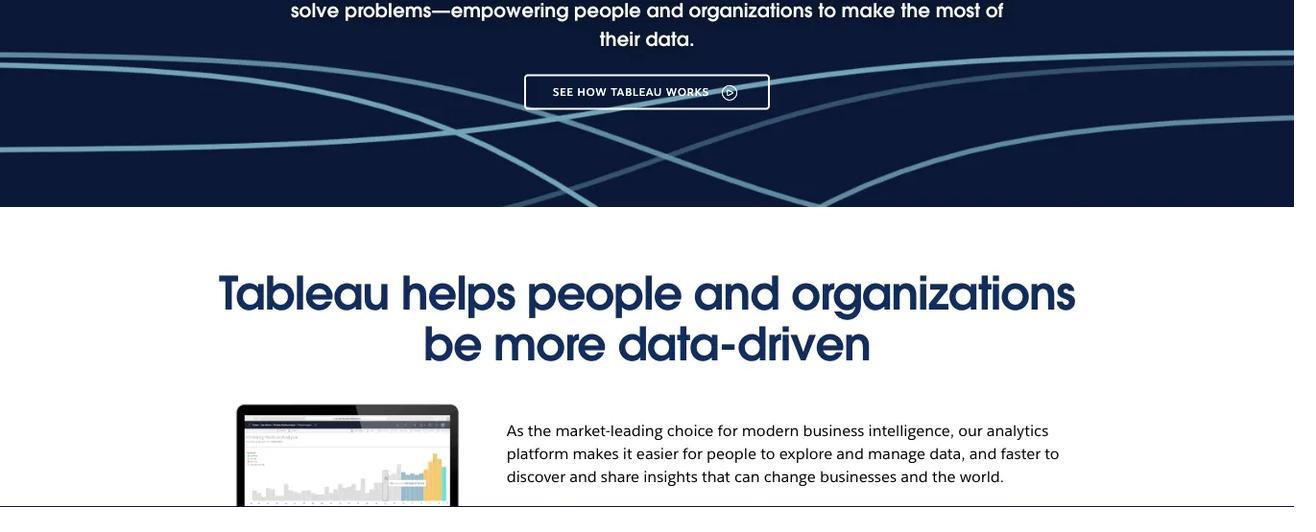 Task type: describe. For each thing, give the bounding box(es) containing it.
our
[[958, 422, 983, 441]]

more
[[494, 315, 606, 374]]

data,
[[930, 445, 966, 464]]

analytics
[[987, 422, 1049, 441]]

2 to from the left
[[1045, 445, 1060, 464]]

see how tableau works
[[553, 85, 709, 99]]

0 horizontal spatial the
[[528, 422, 551, 441]]

as the market-leading choice for modern business intelligence, our analytics platform makes it easier for people to explore and manage data, and faster to discover and share insights that can change businesses and the world.
[[507, 422, 1060, 487]]

insights
[[643, 468, 698, 487]]

leading
[[610, 422, 663, 441]]

data-
[[617, 315, 737, 374]]

helps
[[401, 264, 515, 324]]

tableau inside "tableau helps people and organizations be more data-driven"
[[219, 264, 389, 324]]

discover
[[507, 468, 565, 487]]

can
[[734, 468, 760, 487]]

organizations
[[791, 264, 1075, 324]]

people inside as the market-leading choice for modern business intelligence, our analytics platform makes it easier for people to explore and manage data, and faster to discover and share insights that can change businesses and the world.
[[707, 445, 757, 464]]

makes
[[573, 445, 619, 464]]

1 to from the left
[[761, 445, 775, 464]]

see
[[553, 85, 574, 99]]

people inside "tableau helps people and organizations be more data-driven"
[[527, 264, 682, 324]]

0 horizontal spatial for
[[683, 445, 703, 464]]

it
[[623, 445, 632, 464]]

faster
[[1001, 445, 1041, 464]]

how
[[578, 85, 607, 99]]

market-
[[555, 422, 610, 441]]

as
[[507, 422, 524, 441]]



Task type: vqa. For each thing, say whether or not it's contained in the screenshot.
DISCOVER
yes



Task type: locate. For each thing, give the bounding box(es) containing it.
explore
[[779, 445, 833, 464]]

the up the platform
[[528, 422, 551, 441]]

for right choice at right
[[718, 422, 738, 441]]

the down data,
[[932, 468, 956, 487]]

to
[[761, 445, 775, 464], [1045, 445, 1060, 464]]

platform
[[507, 445, 569, 464]]

choice
[[667, 422, 714, 441]]

world.
[[960, 468, 1004, 487]]

1 vertical spatial the
[[932, 468, 956, 487]]

businesses
[[820, 468, 897, 487]]

be
[[424, 315, 482, 374]]

and inside "tableau helps people and organizations be more data-driven"
[[694, 264, 779, 324]]

1 vertical spatial for
[[683, 445, 703, 464]]

1 vertical spatial tableau
[[219, 264, 389, 324]]

1 horizontal spatial the
[[932, 468, 956, 487]]

0 horizontal spatial to
[[761, 445, 775, 464]]

to down the modern
[[761, 445, 775, 464]]

see how tableau works link
[[524, 74, 770, 110]]

0 horizontal spatial tableau
[[219, 264, 389, 324]]

1 vertical spatial people
[[707, 445, 757, 464]]

manage
[[868, 445, 926, 464]]

for down choice at right
[[683, 445, 703, 464]]

1 horizontal spatial people
[[707, 445, 757, 464]]

works
[[666, 85, 709, 99]]

that
[[702, 468, 730, 487]]

intelligence,
[[868, 422, 954, 441]]

and
[[694, 264, 779, 324], [837, 445, 864, 464], [970, 445, 997, 464], [569, 468, 597, 487], [901, 468, 928, 487]]

0 vertical spatial for
[[718, 422, 738, 441]]

0 vertical spatial tableau
[[611, 85, 663, 99]]

change
[[764, 468, 816, 487]]

share
[[601, 468, 639, 487]]

0 vertical spatial the
[[528, 422, 551, 441]]

1 horizontal spatial tableau
[[611, 85, 663, 99]]

1 horizontal spatial for
[[718, 422, 738, 441]]

1 horizontal spatial to
[[1045, 445, 1060, 464]]

0 vertical spatial people
[[527, 264, 682, 324]]

0 horizontal spatial people
[[527, 264, 682, 324]]

people
[[527, 264, 682, 324], [707, 445, 757, 464]]

for
[[718, 422, 738, 441], [683, 445, 703, 464]]

tableau
[[611, 85, 663, 99], [219, 264, 389, 324]]

easier
[[636, 445, 679, 464]]

the
[[528, 422, 551, 441], [932, 468, 956, 487]]

tableau helps people and organizations be more data-driven
[[219, 264, 1075, 374]]

driven
[[737, 315, 871, 374]]

modern
[[742, 422, 799, 441]]

business
[[803, 422, 864, 441]]

to right faster
[[1045, 445, 1060, 464]]



